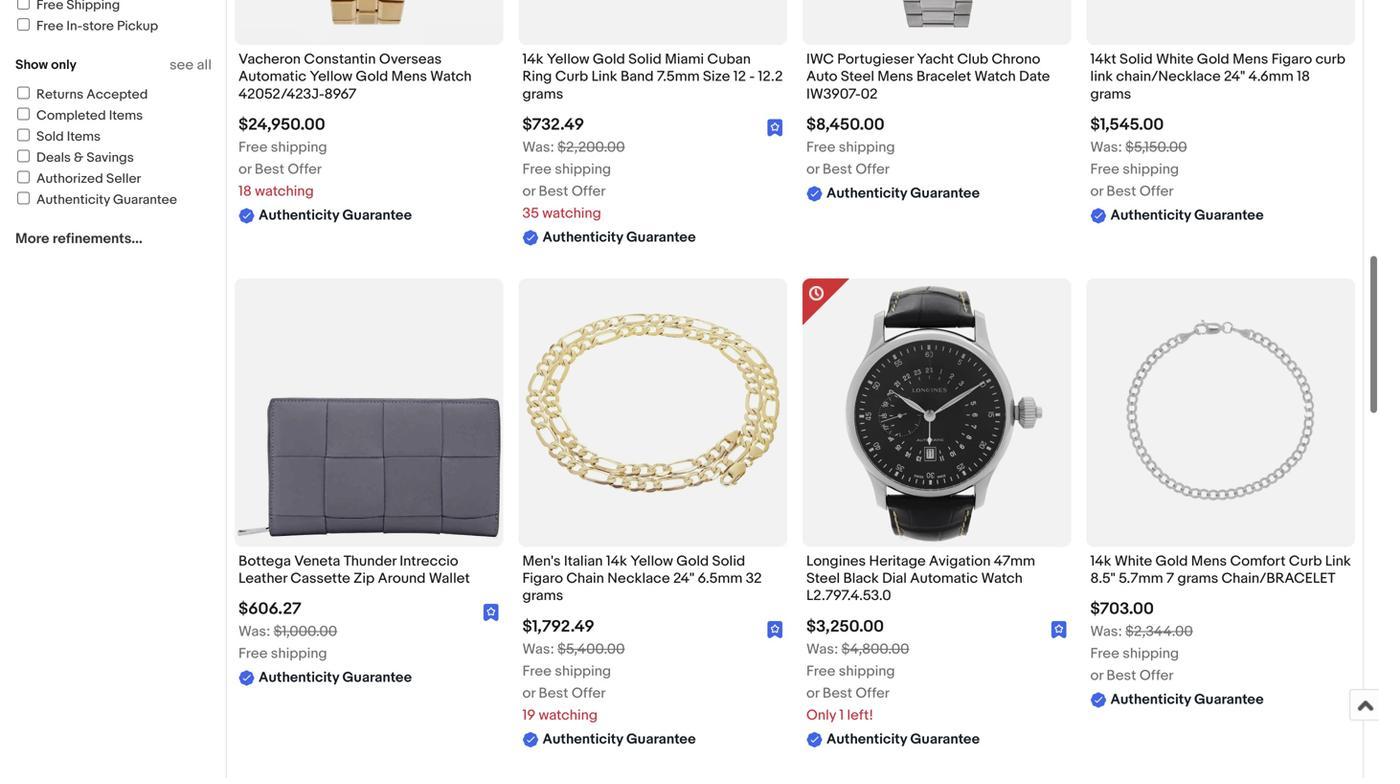 Task type: locate. For each thing, give the bounding box(es) containing it.
authenticity guarantee down was: $2,200.00 free shipping or best offer 35 watching
[[543, 229, 696, 246]]

Authorized Seller checkbox
[[17, 171, 30, 183]]

watching
[[255, 183, 314, 200], [542, 205, 601, 222], [539, 707, 598, 724]]

14k
[[522, 51, 544, 68], [606, 553, 627, 570], [1090, 553, 1111, 570]]

1 horizontal spatial 24"
[[1224, 68, 1245, 85]]

1 vertical spatial figaro
[[522, 570, 563, 588]]

1 horizontal spatial link
[[1325, 553, 1351, 570]]

best down $5,150.00 at the top of page
[[1107, 183, 1136, 200]]

authenticity guarantee down $8,450.00 free shipping or best offer
[[827, 185, 980, 202]]

18 down $24,950.00
[[238, 183, 252, 200]]

1 vertical spatial items
[[67, 129, 101, 145]]

link left band
[[592, 68, 617, 85]]

automatic down avigation
[[910, 570, 978, 588]]

white inside 14kt solid white gold mens figaro curb link chain/necklace 24" 4.6mm 18 grams
[[1156, 51, 1194, 68]]

shipping inside was: $2,200.00 free shipping or best offer 35 watching
[[555, 161, 611, 178]]

was: for was: $4,800.00 free shipping or best offer only 1 left!
[[806, 641, 838, 658]]

mens up 4.6mm
[[1233, 51, 1268, 68]]

bottega
[[238, 553, 291, 570]]

bottega veneta thunder intreccio leather cassette zip around wallet image
[[235, 279, 503, 547]]

0 horizontal spatial items
[[67, 129, 101, 145]]

figaro inside the "men's italian 14k yellow gold solid figaro chain necklace 24" 6.5mm 32 grams"
[[522, 570, 563, 588]]

14kt
[[1090, 51, 1116, 68]]

18 inside 14kt solid white gold mens figaro curb link chain/necklace 24" 4.6mm 18 grams
[[1297, 68, 1310, 85]]

items up deals & savings on the top left of page
[[67, 129, 101, 145]]

0 horizontal spatial curb
[[555, 68, 588, 85]]

free inside "$24,950.00 free shipping or best offer 18 watching"
[[238, 139, 268, 156]]

shipping inside "$24,950.00 free shipping or best offer 18 watching"
[[271, 139, 327, 156]]

free down $1,545.00 on the right
[[1090, 161, 1120, 178]]

vacheron constantin overseas automatic yellow gold mens watch 42052/423j-8967 link
[[238, 51, 499, 108]]

Free Shipping checkbox
[[17, 0, 30, 10]]

intreccio
[[400, 553, 458, 570]]

free up 19
[[522, 663, 552, 680]]

[object undefined] image
[[767, 119, 783, 137], [767, 621, 783, 639], [767, 622, 783, 639]]

0 vertical spatial 18
[[1297, 68, 1310, 85]]

offer down $2,200.00
[[572, 183, 606, 200]]

1 horizontal spatial 18
[[1297, 68, 1310, 85]]

grams
[[522, 86, 563, 103], [1090, 86, 1131, 103], [1178, 570, 1218, 588], [522, 588, 563, 605]]

free inside was: $2,200.00 free shipping or best offer 35 watching
[[522, 161, 552, 178]]

authenticity
[[827, 185, 907, 202], [36, 192, 110, 208], [259, 207, 339, 224], [1111, 207, 1191, 224], [543, 229, 623, 246], [259, 670, 339, 687], [1111, 692, 1191, 709], [543, 731, 623, 748], [827, 731, 907, 748]]

24" inside the "men's italian 14k yellow gold solid figaro chain necklace 24" 6.5mm 32 grams"
[[673, 570, 695, 588]]

offer down $8,450.00
[[856, 161, 890, 178]]

sold
[[36, 129, 64, 145]]

watching inside was: $5,400.00 free shipping or best offer 19 watching
[[539, 707, 598, 724]]

$1,000.00
[[274, 624, 337, 641]]

authenticity guarantee down seller
[[36, 192, 177, 208]]

14k inside the "men's italian 14k yellow gold solid figaro chain necklace 24" 6.5mm 32 grams"
[[606, 553, 627, 570]]

white up 5.7mm
[[1115, 553, 1152, 570]]

items
[[109, 108, 143, 124], [67, 129, 101, 145]]

best inside was: $2,200.00 free shipping or best offer 35 watching
[[539, 183, 568, 200]]

or up 19
[[522, 685, 535, 702]]

1 horizontal spatial items
[[109, 108, 143, 124]]

18 inside "$24,950.00 free shipping or best offer 18 watching"
[[238, 183, 252, 200]]

refinements...
[[53, 230, 143, 248]]

1 vertical spatial automatic
[[910, 570, 978, 588]]

14kt solid white gold mens figaro curb link chain/necklace 24" 4.6mm 18 grams link
[[1090, 51, 1351, 108]]

size
[[703, 68, 730, 85]]

watching inside was: $2,200.00 free shipping or best offer 35 watching
[[542, 205, 601, 222]]

iwc portugieser yacht club chrono auto steel mens bracelet watch date iw3907-02 link
[[806, 51, 1067, 108]]

best
[[255, 161, 284, 178], [823, 161, 852, 178], [539, 183, 568, 200], [1107, 183, 1136, 200], [1107, 668, 1136, 685], [539, 685, 568, 702], [823, 685, 852, 702]]

grams inside '14k white gold mens comfort curb link 8.5" 5.7mm 7 grams  chain/bracelet'
[[1178, 570, 1218, 588]]

was: down $606.27
[[238, 624, 270, 641]]

1 horizontal spatial 14k
[[606, 553, 627, 570]]

0 horizontal spatial solid
[[628, 51, 662, 68]]

grams right 7
[[1178, 570, 1218, 588]]

solid
[[628, 51, 662, 68], [1120, 51, 1153, 68], [712, 553, 745, 570]]

longines heritage avigation 47mm steel black dial automatic watch l2.797.4.53.0
[[806, 553, 1035, 605]]

shipping down $4,800.00
[[839, 663, 895, 680]]

or down '$703.00'
[[1090, 668, 1103, 685]]

shipping down $5,150.00 at the top of page
[[1123, 161, 1179, 178]]

l2.797.4.53.0
[[806, 588, 891, 605]]

8.5"
[[1090, 570, 1116, 588]]

24" left 4.6mm
[[1224, 68, 1245, 85]]

14k for $703.00
[[1090, 553, 1111, 570]]

gold
[[593, 51, 625, 68], [1197, 51, 1230, 68], [356, 68, 388, 85], [676, 553, 709, 570], [1156, 553, 1188, 570]]

authenticity guarantee down "$24,950.00 free shipping or best offer 18 watching" at left top
[[259, 207, 412, 224]]

see all button
[[169, 57, 212, 74]]

1 vertical spatial watching
[[542, 205, 601, 222]]

was: down '$703.00'
[[1090, 624, 1122, 641]]

shipping down $8,450.00
[[839, 139, 895, 156]]

solid right "14kt"
[[1120, 51, 1153, 68]]

link inside '14k white gold mens comfort curb link 8.5" 5.7mm 7 grams  chain/bracelet'
[[1325, 553, 1351, 570]]

band
[[621, 68, 654, 85]]

0 vertical spatial 24"
[[1224, 68, 1245, 85]]

24"
[[1224, 68, 1245, 85], [673, 570, 695, 588]]

shipping
[[271, 139, 327, 156], [839, 139, 895, 156], [555, 161, 611, 178], [1123, 161, 1179, 178], [271, 646, 327, 663], [1123, 646, 1179, 663], [555, 663, 611, 680], [839, 663, 895, 680]]

mens inside iwc portugieser yacht club chrono auto steel mens bracelet watch date iw3907-02
[[878, 68, 913, 85]]

14k up the 8.5"
[[1090, 553, 1111, 570]]

best up 1
[[823, 685, 852, 702]]

constantin
[[304, 51, 376, 68]]

gold inside the "men's italian 14k yellow gold solid figaro chain necklace 24" 6.5mm 32 grams"
[[676, 553, 709, 570]]

or down $1,545.00 on the right
[[1090, 183, 1103, 200]]

4.6mm
[[1249, 68, 1294, 85]]

[object undefined] image for $732.49
[[767, 119, 783, 137]]

authenticity guarantee down was: $5,400.00 free shipping or best offer 19 watching
[[543, 731, 696, 748]]

2 vertical spatial watching
[[539, 707, 598, 724]]

authorized
[[36, 171, 103, 187]]

24" for $1,792.49
[[673, 570, 695, 588]]

$2,344.00
[[1126, 624, 1193, 641]]

shipping inside $8,450.00 free shipping or best offer
[[839, 139, 895, 156]]

items for sold items
[[67, 129, 101, 145]]

0 horizontal spatial yellow
[[310, 68, 352, 85]]

grams down ring
[[522, 86, 563, 103]]

best inside "$24,950.00 free shipping or best offer 18 watching"
[[255, 161, 284, 178]]

14k inside '14k white gold mens comfort curb link 8.5" 5.7mm 7 grams  chain/bracelet'
[[1090, 553, 1111, 570]]

offer down $5,400.00
[[572, 685, 606, 702]]

-
[[749, 68, 755, 85]]

Free In-store Pickup checkbox
[[17, 18, 30, 31]]

0 vertical spatial watching
[[255, 183, 314, 200]]

mens
[[1233, 51, 1268, 68], [391, 68, 427, 85], [878, 68, 913, 85], [1191, 553, 1227, 570]]

offer down $5,150.00 at the top of page
[[1140, 183, 1174, 200]]

Authenticity Guarantee checkbox
[[17, 192, 30, 204]]

mens inside 14kt solid white gold mens figaro curb link chain/necklace 24" 4.6mm 18 grams
[[1233, 51, 1268, 68]]

free up only
[[806, 663, 836, 680]]

white
[[1156, 51, 1194, 68], [1115, 553, 1152, 570]]

shipping inside $1,545.00 was: $5,150.00 free shipping or best offer
[[1123, 161, 1179, 178]]

best down $2,344.00
[[1107, 668, 1136, 685]]

&
[[74, 150, 84, 166]]

or inside "$24,950.00 free shipping or best offer 18 watching"
[[238, 161, 251, 178]]

0 horizontal spatial 24"
[[673, 570, 695, 588]]

gold inside '14k white gold mens comfort curb link 8.5" 5.7mm 7 grams  chain/bracelet'
[[1156, 553, 1188, 570]]

0 vertical spatial automatic
[[238, 68, 306, 85]]

gold inside vacheron constantin overseas automatic yellow gold mens watch 42052/423j-8967
[[356, 68, 388, 85]]

show only
[[15, 57, 77, 73]]

returns accepted
[[36, 87, 148, 103]]

yellow inside 14k yellow gold solid miami cuban ring curb link band 7.5mm size 12 - 12.2 grams
[[547, 51, 590, 68]]

was: down '$1,792.49'
[[522, 641, 554, 658]]

club
[[957, 51, 989, 68]]

steel up the 02
[[841, 68, 874, 85]]

ring
[[522, 68, 552, 85]]

watching inside "$24,950.00 free shipping or best offer 18 watching"
[[255, 183, 314, 200]]

0 vertical spatial steel
[[841, 68, 874, 85]]

white inside '14k white gold mens comfort curb link 8.5" 5.7mm 7 grams  chain/bracelet'
[[1115, 553, 1152, 570]]

black
[[843, 570, 879, 588]]

authenticity guarantee down left!
[[827, 731, 980, 748]]

free down $606.27
[[238, 646, 268, 663]]

02
[[861, 86, 878, 103]]

more refinements... button
[[15, 230, 143, 248]]

authenticity guarantee down $5,150.00 at the top of page
[[1111, 207, 1264, 224]]

0 horizontal spatial white
[[1115, 553, 1152, 570]]

grams up '$1,792.49'
[[522, 588, 563, 605]]

gold up the 6.5mm
[[676, 553, 709, 570]]

$732.49
[[522, 115, 584, 135]]

savings
[[87, 150, 134, 166]]

curb up chain/bracelet at the bottom right of page
[[1289, 553, 1322, 570]]

35
[[522, 205, 539, 222]]

iwc portugieser yacht club chrono auto steel mens bracelet watch date iw3907-02
[[806, 51, 1050, 103]]

shipping inside was: $4,800.00 free shipping or best offer only 1 left!
[[839, 663, 895, 680]]

yacht
[[917, 51, 954, 68]]

1 vertical spatial 18
[[238, 183, 252, 200]]

$2,200.00
[[558, 139, 625, 156]]

longines
[[806, 553, 866, 570]]

shipping down $5,400.00
[[555, 663, 611, 680]]

18
[[1297, 68, 1310, 85], [238, 183, 252, 200]]

free down $8,450.00
[[806, 139, 836, 156]]

solid up the 6.5mm
[[712, 553, 745, 570]]

best down $24,950.00
[[255, 161, 284, 178]]

1 vertical spatial yellow
[[310, 68, 352, 85]]

mens left comfort
[[1191, 553, 1227, 570]]

bottega veneta thunder intreccio leather cassette zip around wallet link
[[238, 553, 499, 593]]

was: inside was: $1,000.00 free shipping
[[238, 624, 270, 641]]

gold up band
[[593, 51, 625, 68]]

figaro up 4.6mm
[[1272, 51, 1312, 68]]

best down $8,450.00
[[823, 161, 852, 178]]

0 vertical spatial items
[[109, 108, 143, 124]]

free down '$703.00'
[[1090, 646, 1120, 663]]

around
[[378, 570, 426, 588]]

was: inside was: $5,400.00 free shipping or best offer 19 watching
[[522, 641, 554, 658]]

mens inside vacheron constantin overseas automatic yellow gold mens watch 42052/423j-8967
[[391, 68, 427, 85]]

authenticity down was: $1,000.00 free shipping
[[259, 670, 339, 687]]

solid inside 14kt solid white gold mens figaro curb link chain/necklace 24" 4.6mm 18 grams
[[1120, 51, 1153, 68]]

14k white gold mens comfort curb link 8.5" 5.7mm 7 grams  chain/bracelet
[[1090, 553, 1351, 588]]

watching right 35
[[542, 205, 601, 222]]

free
[[36, 18, 63, 34], [238, 139, 268, 156], [806, 139, 836, 156], [522, 161, 552, 178], [1090, 161, 1120, 178], [238, 646, 268, 663], [1090, 646, 1120, 663], [522, 663, 552, 680], [806, 663, 836, 680]]

veneta
[[294, 553, 340, 570]]

2 horizontal spatial solid
[[1120, 51, 1153, 68]]

steel inside longines heritage avigation 47mm steel black dial automatic watch l2.797.4.53.0
[[806, 570, 840, 588]]

19
[[522, 707, 535, 724]]

was: down $1,545.00 on the right
[[1090, 139, 1122, 156]]

watching for $1,792.49
[[539, 707, 598, 724]]

18 right 4.6mm
[[1297, 68, 1310, 85]]

automatic down the vacheron
[[238, 68, 306, 85]]

1 horizontal spatial yellow
[[547, 51, 590, 68]]

24" for $1,545.00
[[1224, 68, 1245, 85]]

offer inside was: $2,200.00 free shipping or best offer 35 watching
[[572, 183, 606, 200]]

miami
[[665, 51, 704, 68]]

completed items link
[[14, 108, 143, 124]]

white up chain/necklace
[[1156, 51, 1194, 68]]

gold up 8967
[[356, 68, 388, 85]]

14k yellow gold solid miami cuban ring curb link band 7.5mm size 12 - 12.2 grams link
[[522, 51, 783, 108]]

best inside $703.00 was: $2,344.00 free shipping or best offer
[[1107, 668, 1136, 685]]

shipping down $2,344.00
[[1123, 646, 1179, 663]]

all
[[197, 57, 212, 74]]

$4,800.00
[[842, 641, 909, 658]]

more refinements...
[[15, 230, 143, 248]]

1 vertical spatial steel
[[806, 570, 840, 588]]

watching down $24,950.00
[[255, 183, 314, 200]]

0 horizontal spatial 18
[[238, 183, 252, 200]]

free inside was: $4,800.00 free shipping or best offer only 1 left!
[[806, 663, 836, 680]]

was: inside was: $4,800.00 free shipping or best offer only 1 left!
[[806, 641, 838, 658]]

curb inside '14k white gold mens comfort curb link 8.5" 5.7mm 7 grams  chain/bracelet'
[[1289, 553, 1322, 570]]

2 [object undefined] image from the top
[[767, 621, 783, 639]]

0 horizontal spatial 14k
[[522, 51, 544, 68]]

free inside $703.00 was: $2,344.00 free shipping or best offer
[[1090, 646, 1120, 663]]

authenticity guarantee
[[827, 185, 980, 202], [36, 192, 177, 208], [259, 207, 412, 224], [1111, 207, 1264, 224], [543, 229, 696, 246], [259, 670, 412, 687], [1111, 692, 1264, 709], [543, 731, 696, 748], [827, 731, 980, 748]]

[object undefined] image for $732.49
[[767, 119, 783, 137]]

yellow up the necklace
[[630, 553, 673, 570]]

bottega veneta thunder intreccio leather cassette zip around wallet
[[238, 553, 470, 588]]

deals & savings link
[[14, 150, 134, 166]]

1 vertical spatial curb
[[1289, 553, 1322, 570]]

shipping down $2,200.00
[[555, 161, 611, 178]]

32
[[746, 570, 762, 588]]

grams down "link"
[[1090, 86, 1131, 103]]

mens down overseas
[[391, 68, 427, 85]]

7.5mm
[[657, 68, 700, 85]]

mens inside '14k white gold mens comfort curb link 8.5" 5.7mm 7 grams  chain/bracelet'
[[1191, 553, 1227, 570]]

0 vertical spatial curb
[[555, 68, 588, 85]]

0 horizontal spatial figaro
[[522, 570, 563, 588]]

pickup
[[117, 18, 158, 34]]

1 vertical spatial link
[[1325, 553, 1351, 570]]

yellow down constantin
[[310, 68, 352, 85]]

1 horizontal spatial automatic
[[910, 570, 978, 588]]

or inside was: $5,400.00 free shipping or best offer 19 watching
[[522, 685, 535, 702]]

2 horizontal spatial 14k
[[1090, 553, 1111, 570]]

seller
[[106, 171, 141, 187]]

offer up left!
[[856, 685, 890, 702]]

steel down longines
[[806, 570, 840, 588]]

0 horizontal spatial link
[[592, 68, 617, 85]]

1 horizontal spatial curb
[[1289, 553, 1322, 570]]

figaro down men's
[[522, 570, 563, 588]]

yellow up ring
[[547, 51, 590, 68]]

1 vertical spatial white
[[1115, 553, 1152, 570]]

1 horizontal spatial white
[[1156, 51, 1194, 68]]

24" left the 6.5mm
[[673, 570, 695, 588]]

shipping inside was: $1,000.00 free shipping
[[271, 646, 327, 663]]

14k up ring
[[522, 51, 544, 68]]

shipping down $24,950.00
[[271, 139, 327, 156]]

free up 35
[[522, 161, 552, 178]]

or up only
[[806, 685, 819, 702]]

24" inside 14kt solid white gold mens figaro curb link chain/necklace 24" 4.6mm 18 grams
[[1224, 68, 1245, 85]]

watching right 19
[[539, 707, 598, 724]]

14k inside 14k yellow gold solid miami cuban ring curb link band 7.5mm size 12 - 12.2 grams
[[522, 51, 544, 68]]

or down $24,950.00
[[238, 161, 251, 178]]

0 vertical spatial link
[[592, 68, 617, 85]]

grams inside the "men's italian 14k yellow gold solid figaro chain necklace 24" 6.5mm 32 grams"
[[522, 588, 563, 605]]

Deals & Savings checkbox
[[17, 150, 30, 162]]

mens down portugieser
[[878, 68, 913, 85]]

0 vertical spatial figaro
[[1272, 51, 1312, 68]]

0 horizontal spatial automatic
[[238, 68, 306, 85]]

shipping down $1,000.00
[[271, 646, 327, 663]]

2 vertical spatial yellow
[[630, 553, 673, 570]]

gold down the 14kt solid white gold mens figaro curb link chain/necklace 24" 4.6mm 18 grams 'image'
[[1197, 51, 1230, 68]]

offer down $24,950.00
[[288, 161, 322, 178]]

free inside was: $5,400.00 free shipping or best offer 19 watching
[[522, 663, 552, 680]]

authenticity down $8,450.00 free shipping or best offer
[[827, 185, 907, 202]]

Returns Accepted checkbox
[[17, 87, 30, 99]]

accepted
[[86, 87, 148, 103]]

only
[[51, 57, 77, 73]]

curb right ring
[[555, 68, 588, 85]]

was: inside was: $2,200.00 free shipping or best offer 35 watching
[[522, 139, 554, 156]]

1 vertical spatial 24"
[[673, 570, 695, 588]]

1 horizontal spatial solid
[[712, 553, 745, 570]]

solid up band
[[628, 51, 662, 68]]

12
[[733, 68, 746, 85]]

1 horizontal spatial figaro
[[1272, 51, 1312, 68]]

curb
[[555, 68, 588, 85], [1289, 553, 1322, 570]]

14k up the necklace
[[606, 553, 627, 570]]

[object undefined] image
[[767, 119, 783, 137], [483, 604, 499, 622], [483, 604, 499, 622], [1051, 621, 1067, 639], [1051, 622, 1067, 639]]

42052/423j-
[[238, 86, 324, 103]]

watch down 47mm
[[981, 570, 1023, 588]]

14kt solid white gold mens figaro curb link chain/necklace 24" 4.6mm 18 grams
[[1090, 51, 1346, 103]]

or down $8,450.00
[[806, 161, 819, 178]]

best down $5,400.00
[[539, 685, 568, 702]]

1 [object undefined] image from the top
[[767, 119, 783, 137]]

thunder
[[344, 553, 396, 570]]

link up chain/bracelet at the bottom right of page
[[1325, 553, 1351, 570]]

authenticity down was: $2,200.00 free shipping or best offer 35 watching
[[543, 229, 623, 246]]

0 vertical spatial yellow
[[547, 51, 590, 68]]

2 horizontal spatial yellow
[[630, 553, 673, 570]]

offer down $2,344.00
[[1140, 668, 1174, 685]]

0 vertical spatial white
[[1156, 51, 1194, 68]]

[object undefined] image for $1,792.49
[[767, 621, 783, 639]]

was: down $3,250.00
[[806, 641, 838, 658]]



Task type: vqa. For each thing, say whether or not it's contained in the screenshot.
the You to the bottom
no



Task type: describe. For each thing, give the bounding box(es) containing it.
see all
[[169, 57, 212, 74]]

authenticity down left!
[[827, 731, 907, 748]]

completed
[[36, 108, 106, 124]]

6.5mm
[[698, 570, 743, 588]]

grams inside 14k yellow gold solid miami cuban ring curb link band 7.5mm size 12 - 12.2 grams
[[522, 86, 563, 103]]

shipping inside was: $5,400.00 free shipping or best offer 19 watching
[[555, 663, 611, 680]]

men's italian 14k yellow gold solid figaro chain necklace 24" 6.5mm 32 grams link
[[522, 553, 783, 610]]

offer inside "$24,950.00 free shipping or best offer 18 watching"
[[288, 161, 322, 178]]

free inside $1,545.00 was: $5,150.00 free shipping or best offer
[[1090, 161, 1120, 178]]

or inside $703.00 was: $2,344.00 free shipping or best offer
[[1090, 668, 1103, 685]]

14kt solid white gold mens figaro curb link chain/necklace 24" 4.6mm 18 grams image
[[1087, 0, 1355, 45]]

or inside was: $2,200.00 free shipping or best offer 35 watching
[[522, 183, 535, 200]]

iwc
[[806, 51, 834, 68]]

14k for $732.49
[[522, 51, 544, 68]]

was: $5,400.00 free shipping or best offer 19 watching
[[522, 641, 625, 724]]

iwc portugieser yacht club chrono auto steel mens bracelet watch date iw3907-02 image
[[803, 0, 1071, 45]]

$1,545.00
[[1090, 115, 1164, 135]]

dial
[[882, 570, 907, 588]]

Completed Items checkbox
[[17, 108, 30, 120]]

was: inside $703.00 was: $2,344.00 free shipping or best offer
[[1090, 624, 1122, 641]]

more
[[15, 230, 49, 248]]

items for completed items
[[109, 108, 143, 124]]

watching for $732.49
[[542, 205, 601, 222]]

$8,450.00
[[806, 115, 885, 135]]

free left in-
[[36, 18, 63, 34]]

chain/bracelet
[[1222, 570, 1336, 588]]

comfort
[[1230, 553, 1286, 570]]

steel inside iwc portugieser yacht club chrono auto steel mens bracelet watch date iw3907-02
[[841, 68, 874, 85]]

returns
[[36, 87, 83, 103]]

authenticity guarantee down $2,344.00
[[1111, 692, 1264, 709]]

longines heritage avigation 47mm steel black dial automatic watch l2.797.4.53.0 image
[[803, 279, 1071, 547]]

vacheron
[[238, 51, 301, 68]]

auto
[[806, 68, 838, 85]]

Sold Items checkbox
[[17, 129, 30, 141]]

gold inside 14k yellow gold solid miami cuban ring curb link band 7.5mm size 12 - 12.2 grams
[[593, 51, 625, 68]]

watch inside longines heritage avigation 47mm steel black dial automatic watch l2.797.4.53.0
[[981, 570, 1023, 588]]

was: for was: $5,400.00 free shipping or best offer 19 watching
[[522, 641, 554, 658]]

authenticity down authorized at the top left of page
[[36, 192, 110, 208]]

14k white gold mens comfort curb link 8.5" 5.7mm 7 grams  chain/bracelet image
[[1119, 279, 1323, 547]]

show
[[15, 57, 48, 73]]

men's italian 14k yellow gold solid figaro chain necklace 24" 6.5mm 32 grams image
[[519, 279, 787, 547]]

authenticity down $1,545.00 was: $5,150.00 free shipping or best offer
[[1111, 207, 1191, 224]]

47mm
[[994, 553, 1035, 570]]

vacheron constantin overseas automatic yellow gold mens watch 42052/423j-8967
[[238, 51, 472, 103]]

grams inside 14kt solid white gold mens figaro curb link chain/necklace 24" 4.6mm 18 grams
[[1090, 86, 1131, 103]]

best inside was: $5,400.00 free shipping or best offer 19 watching
[[539, 685, 568, 702]]

12.2
[[758, 68, 783, 85]]

authenticity guarantee link
[[14, 192, 177, 208]]

or inside $8,450.00 free shipping or best offer
[[806, 161, 819, 178]]

was: $2,200.00 free shipping or best offer 35 watching
[[522, 139, 625, 222]]

completed items
[[36, 108, 143, 124]]

or inside was: $4,800.00 free shipping or best offer only 1 left!
[[806, 685, 819, 702]]

solid inside the "men's italian 14k yellow gold solid figaro chain necklace 24" 6.5mm 32 grams"
[[712, 553, 745, 570]]

free inside was: $1,000.00 free shipping
[[238, 646, 268, 663]]

authenticity down "$24,950.00 free shipping or best offer 18 watching" at left top
[[259, 207, 339, 224]]

in-
[[66, 18, 83, 34]]

yellow inside vacheron constantin overseas automatic yellow gold mens watch 42052/423j-8967
[[310, 68, 352, 85]]

$3,250.00
[[806, 617, 884, 637]]

italian
[[564, 553, 603, 570]]

necklace
[[607, 570, 670, 588]]

wallet
[[429, 570, 470, 588]]

watch inside vacheron constantin overseas automatic yellow gold mens watch 42052/423j-8967
[[430, 68, 472, 85]]

left!
[[847, 707, 873, 724]]

was: $1,000.00 free shipping
[[238, 624, 337, 663]]

returns accepted link
[[14, 87, 148, 103]]

was: inside $1,545.00 was: $5,150.00 free shipping or best offer
[[1090, 139, 1122, 156]]

deals & savings
[[36, 150, 134, 166]]

$24,950.00
[[238, 115, 325, 135]]

shipping inside $703.00 was: $2,344.00 free shipping or best offer
[[1123, 646, 1179, 663]]

best inside $8,450.00 free shipping or best offer
[[823, 161, 852, 178]]

$606.27
[[238, 600, 301, 620]]

sold items link
[[14, 129, 101, 145]]

cassette
[[290, 570, 350, 588]]

chrono
[[992, 51, 1040, 68]]

curb inside 14k yellow gold solid miami cuban ring curb link band 7.5mm size 12 - 12.2 grams
[[555, 68, 588, 85]]

offer inside was: $4,800.00 free shipping or best offer only 1 left!
[[856, 685, 890, 702]]

sold items
[[36, 129, 101, 145]]

14k yellow gold solid miami cuban ring curb link band 7.5mm size 12 - 12.2 grams
[[522, 51, 783, 103]]

link
[[1090, 68, 1113, 85]]

[object undefined] image for $606.27
[[483, 604, 499, 622]]

automatic inside vacheron constantin overseas automatic yellow gold mens watch 42052/423j-8967
[[238, 68, 306, 85]]

offer inside $8,450.00 free shipping or best offer
[[856, 161, 890, 178]]

automatic inside longines heritage avigation 47mm steel black dial automatic watch l2.797.4.53.0
[[910, 570, 978, 588]]

date
[[1019, 68, 1050, 85]]

vacheron constantin overseas automatic yellow gold mens watch 42052/423j-8967 image
[[235, 0, 503, 45]]

chain
[[566, 570, 604, 588]]

was: for was: $1,000.00 free shipping
[[238, 624, 270, 641]]

3 [object undefined] image from the top
[[767, 622, 783, 639]]

$1,792.49
[[522, 617, 595, 637]]

free in-store pickup link
[[14, 18, 158, 34]]

$5,400.00
[[558, 641, 625, 658]]

deals
[[36, 150, 71, 166]]

best inside $1,545.00 was: $5,150.00 free shipping or best offer
[[1107, 183, 1136, 200]]

14k yellow gold solid miami cuban ring curb link band 7.5mm size 12 - 12.2 grams image
[[519, 0, 787, 45]]

5.7mm
[[1119, 570, 1163, 588]]

best inside was: $4,800.00 free shipping or best offer only 1 left!
[[823, 685, 852, 702]]

gold inside 14kt solid white gold mens figaro curb link chain/necklace 24" 4.6mm 18 grams
[[1197, 51, 1230, 68]]

longines heritage avigation 47mm steel black dial automatic watch l2.797.4.53.0 link
[[806, 553, 1067, 610]]

offer inside $1,545.00 was: $5,150.00 free shipping or best offer
[[1140, 183, 1174, 200]]

authenticity guarantee down $1,000.00
[[259, 670, 412, 687]]

offer inside $703.00 was: $2,344.00 free shipping or best offer
[[1140, 668, 1174, 685]]

solid inside 14k yellow gold solid miami cuban ring curb link band 7.5mm size 12 - 12.2 grams
[[628, 51, 662, 68]]

[object undefined] image for $3,250.00
[[1051, 622, 1067, 639]]

watch inside iwc portugieser yacht club chrono auto steel mens bracelet watch date iw3907-02
[[975, 68, 1016, 85]]

chain/necklace
[[1116, 68, 1221, 85]]

curb
[[1316, 51, 1346, 68]]

authorized seller
[[36, 171, 141, 187]]

cuban
[[707, 51, 751, 68]]

or inside $1,545.00 was: $5,150.00 free shipping or best offer
[[1090, 183, 1103, 200]]

offer inside was: $5,400.00 free shipping or best offer 19 watching
[[572, 685, 606, 702]]

$5,150.00
[[1126, 139, 1187, 156]]

was: for was: $2,200.00 free shipping or best offer 35 watching
[[522, 139, 554, 156]]

see
[[169, 57, 194, 74]]

figaro inside 14kt solid white gold mens figaro curb link chain/necklace 24" 4.6mm 18 grams
[[1272, 51, 1312, 68]]

14k white gold mens comfort curb link 8.5" 5.7mm 7 grams  chain/bracelet link
[[1090, 553, 1351, 593]]

1
[[839, 707, 844, 724]]

only
[[806, 707, 836, 724]]

authenticity down $703.00 was: $2,344.00 free shipping or best offer
[[1111, 692, 1191, 709]]

link inside 14k yellow gold solid miami cuban ring curb link band 7.5mm size 12 - 12.2 grams
[[592, 68, 617, 85]]

$1,545.00 was: $5,150.00 free shipping or best offer
[[1090, 115, 1187, 200]]

iw3907-
[[806, 86, 861, 103]]

free inside $8,450.00 free shipping or best offer
[[806, 139, 836, 156]]

free in-store pickup
[[36, 18, 158, 34]]

yellow inside the "men's italian 14k yellow gold solid figaro chain necklace 24" 6.5mm 32 grams"
[[630, 553, 673, 570]]

avigation
[[929, 553, 991, 570]]

authenticity down was: $5,400.00 free shipping or best offer 19 watching
[[543, 731, 623, 748]]

store
[[82, 18, 114, 34]]

7
[[1167, 570, 1174, 588]]



